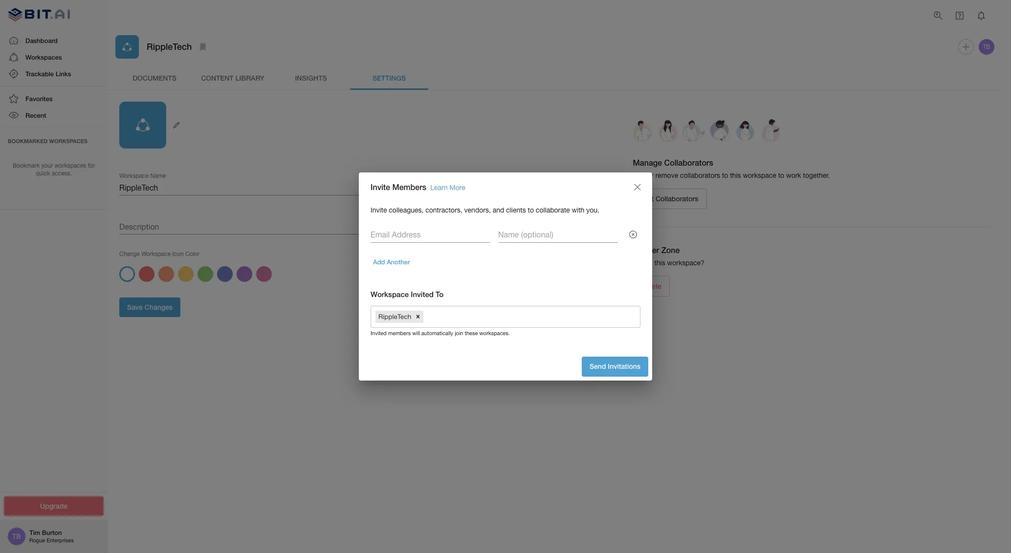 Task type: describe. For each thing, give the bounding box(es) containing it.
burton
[[42, 529, 62, 537]]

learn more link
[[431, 184, 466, 192]]

Workspace Description text field
[[119, 219, 552, 235]]

0 horizontal spatial tb
[[12, 533, 21, 541]]

save
[[127, 303, 143, 312]]

insights
[[295, 74, 327, 82]]

Email Address text field
[[371, 227, 491, 243]]

documents
[[133, 74, 177, 82]]

contractors,
[[426, 207, 463, 214]]

tim burton rogue enterprises
[[29, 529, 74, 544]]

color
[[185, 251, 200, 258]]

bookmark
[[13, 162, 40, 169]]

clients
[[506, 207, 526, 214]]

0 vertical spatial workspace
[[141, 251, 171, 258]]

this inside danger zone delete this workspace?
[[655, 259, 666, 267]]

members
[[393, 182, 427, 192]]

content library link
[[194, 67, 272, 90]]

manage
[[633, 158, 662, 167]]

workspaces
[[55, 162, 86, 169]]

change workspace icon color
[[119, 251, 200, 258]]

invite colleagues, contractors, vendors, and clients to collaborate with you.
[[371, 207, 600, 214]]

edit collaborators button
[[633, 189, 707, 209]]

workspace?
[[668, 259, 705, 267]]

icon
[[172, 251, 184, 258]]

add another
[[373, 258, 410, 266]]

documents link
[[115, 67, 194, 90]]

to for collaborators
[[722, 172, 729, 180]]

invite for colleagues,
[[371, 207, 387, 214]]

content library
[[201, 74, 265, 82]]

to
[[436, 290, 444, 299]]

recent
[[25, 112, 46, 120]]

upgrade
[[40, 502, 68, 510]]

settings
[[373, 74, 406, 82]]

will
[[412, 331, 420, 336]]

workspaces
[[49, 138, 88, 144]]

collaborators for edit
[[656, 194, 699, 203]]

remove
[[656, 172, 679, 180]]

workspace inside invite members dialog
[[371, 290, 409, 299]]

access.
[[52, 170, 72, 177]]

tb inside button
[[983, 44, 991, 50]]

work
[[787, 172, 802, 180]]

dashboard
[[25, 36, 58, 44]]

collaborators for manage
[[665, 158, 714, 167]]

send invitations
[[590, 363, 641, 371]]

library
[[236, 74, 265, 82]]

send
[[590, 363, 606, 371]]

edit collaborators
[[642, 194, 699, 203]]

changes
[[145, 303, 173, 312]]

and
[[493, 207, 505, 214]]

invited members will automatically join these workspaces.
[[371, 331, 510, 336]]

members
[[388, 331, 411, 336]]

more
[[450, 184, 466, 192]]

invite members learn more
[[371, 182, 466, 192]]

zone
[[662, 246, 680, 255]]

Name (optional) text field
[[498, 227, 618, 243]]

add inside manage collaborators add or remove collaborators to this workspace to work together.
[[633, 172, 646, 180]]

with
[[572, 207, 585, 214]]

collaborate
[[536, 207, 570, 214]]

settings link
[[350, 67, 429, 90]]

trackable
[[25, 70, 54, 78]]

your
[[41, 162, 53, 169]]

content
[[201, 74, 234, 82]]

insights link
[[272, 67, 350, 90]]

add inside button
[[373, 258, 385, 266]]

recent button
[[0, 107, 108, 124]]

another
[[387, 258, 410, 266]]

tab list containing documents
[[115, 67, 996, 90]]

danger zone delete this workspace?
[[633, 246, 705, 267]]

send invitations button
[[582, 357, 649, 377]]

save changes
[[127, 303, 173, 312]]

manage collaborators add or remove collaborators to this workspace to work together.
[[633, 158, 830, 180]]

2 horizontal spatial to
[[779, 172, 785, 180]]

learn
[[431, 184, 448, 192]]

invite for members
[[371, 182, 390, 192]]



Task type: vqa. For each thing, say whether or not it's contained in the screenshot.
this within the Danger Zone Delete this workspace?
yes



Task type: locate. For each thing, give the bounding box(es) containing it.
0 horizontal spatial invited
[[371, 331, 387, 336]]

0 horizontal spatial to
[[528, 207, 534, 214]]

collaborators inside manage collaborators add or remove collaborators to this workspace to work together.
[[665, 158, 714, 167]]

trackable links button
[[0, 66, 108, 82]]

1 horizontal spatial to
[[722, 172, 729, 180]]

0 vertical spatial tb
[[983, 44, 991, 50]]

change
[[119, 251, 140, 258]]

0 vertical spatial invited
[[411, 290, 434, 299]]

dashboard button
[[0, 32, 108, 49]]

0 vertical spatial collaborators
[[665, 158, 714, 167]]

tb
[[983, 44, 991, 50], [12, 533, 21, 541]]

workspaces.
[[480, 331, 510, 336]]

bookmarked
[[8, 138, 48, 144]]

danger
[[633, 246, 660, 255]]

invite left colleagues,
[[371, 207, 387, 214]]

0 horizontal spatial add
[[373, 258, 385, 266]]

collaborators down remove
[[656, 194, 699, 203]]

this
[[730, 172, 741, 180], [655, 259, 666, 267]]

0 vertical spatial this
[[730, 172, 741, 180]]

1 vertical spatial collaborators
[[656, 194, 699, 203]]

you.
[[587, 207, 600, 214]]

workspaces
[[25, 53, 62, 61]]

favorites button
[[0, 91, 108, 107]]

trackable links
[[25, 70, 71, 78]]

invite members dialog
[[359, 173, 653, 381]]

rogue
[[29, 538, 45, 544]]

save changes button
[[119, 298, 181, 318]]

favorites
[[25, 95, 53, 103]]

delete inside button
[[642, 282, 662, 290]]

1 horizontal spatial rippletech
[[379, 313, 412, 321]]

this left workspace
[[730, 172, 741, 180]]

enterprises
[[47, 538, 74, 544]]

to left work
[[779, 172, 785, 180]]

0 horizontal spatial rippletech
[[147, 41, 192, 52]]

1 horizontal spatial add
[[633, 172, 646, 180]]

tim
[[29, 529, 40, 537]]

collaborators inside button
[[656, 194, 699, 203]]

automatically
[[422, 331, 454, 336]]

for
[[88, 162, 95, 169]]

links
[[56, 70, 71, 78]]

add
[[633, 172, 646, 180], [373, 258, 385, 266]]

delete
[[633, 259, 653, 267], [642, 282, 662, 290]]

1 vertical spatial delete
[[642, 282, 662, 290]]

2 invite from the top
[[371, 207, 387, 214]]

1 invite from the top
[[371, 182, 390, 192]]

1 vertical spatial tb
[[12, 533, 21, 541]]

upgrade button
[[4, 497, 104, 517]]

bookmark your workspaces for quick access.
[[13, 162, 95, 177]]

to
[[722, 172, 729, 180], [779, 172, 785, 180], [528, 207, 534, 214]]

workspaces button
[[0, 49, 108, 66]]

0 vertical spatial add
[[633, 172, 646, 180]]

add left or
[[633, 172, 646, 180]]

add another button
[[371, 255, 413, 270]]

invite left the members
[[371, 182, 390, 192]]

quick
[[36, 170, 50, 177]]

together.
[[804, 172, 830, 180]]

1 vertical spatial workspace
[[371, 290, 409, 299]]

rippletech left bookmark icon in the top of the page
[[147, 41, 192, 52]]

1 vertical spatial rippletech
[[379, 313, 412, 321]]

invited
[[411, 290, 434, 299], [371, 331, 387, 336]]

rippletech up members
[[379, 313, 412, 321]]

rippletech inside invite members dialog
[[379, 313, 412, 321]]

tb button
[[978, 38, 996, 56]]

this down zone
[[655, 259, 666, 267]]

invite
[[371, 182, 390, 192], [371, 207, 387, 214]]

to right "clients"
[[528, 207, 534, 214]]

0 horizontal spatial this
[[655, 259, 666, 267]]

delete button
[[633, 276, 670, 297]]

add left another at the top left
[[373, 258, 385, 266]]

delete down danger
[[633, 259, 653, 267]]

1 horizontal spatial workspace
[[371, 290, 409, 299]]

this inside manage collaborators add or remove collaborators to this workspace to work together.
[[730, 172, 741, 180]]

to for colleagues,
[[528, 207, 534, 214]]

these
[[465, 331, 478, 336]]

0 vertical spatial rippletech
[[147, 41, 192, 52]]

1 horizontal spatial this
[[730, 172, 741, 180]]

0 vertical spatial invite
[[371, 182, 390, 192]]

delete inside danger zone delete this workspace?
[[633, 259, 653, 267]]

invitations
[[608, 363, 641, 371]]

workspace
[[141, 251, 171, 258], [371, 290, 409, 299]]

bookmark image
[[197, 41, 209, 53]]

1 horizontal spatial tb
[[983, 44, 991, 50]]

1 vertical spatial this
[[655, 259, 666, 267]]

0 horizontal spatial workspace
[[141, 251, 171, 258]]

vendors,
[[465, 207, 491, 214]]

bookmarked workspaces
[[8, 138, 88, 144]]

colleagues,
[[389, 207, 424, 214]]

1 vertical spatial add
[[373, 258, 385, 266]]

or
[[648, 172, 654, 180]]

invited left members
[[371, 331, 387, 336]]

invited left to
[[411, 290, 434, 299]]

workspace left icon
[[141, 251, 171, 258]]

workspace down add another button
[[371, 290, 409, 299]]

collaborators up collaborators
[[665, 158, 714, 167]]

to right collaborators
[[722, 172, 729, 180]]

1 horizontal spatial invited
[[411, 290, 434, 299]]

join
[[455, 331, 464, 336]]

workspace invited to
[[371, 290, 444, 299]]

workspace
[[743, 172, 777, 180]]

Workspace Name text field
[[119, 180, 552, 196]]

edit
[[642, 194, 654, 203]]

to inside invite members dialog
[[528, 207, 534, 214]]

1 vertical spatial invite
[[371, 207, 387, 214]]

0 vertical spatial delete
[[633, 259, 653, 267]]

collaborators
[[680, 172, 721, 180]]

tab list
[[115, 67, 996, 90]]

delete down danger zone delete this workspace?
[[642, 282, 662, 290]]

1 vertical spatial invited
[[371, 331, 387, 336]]



